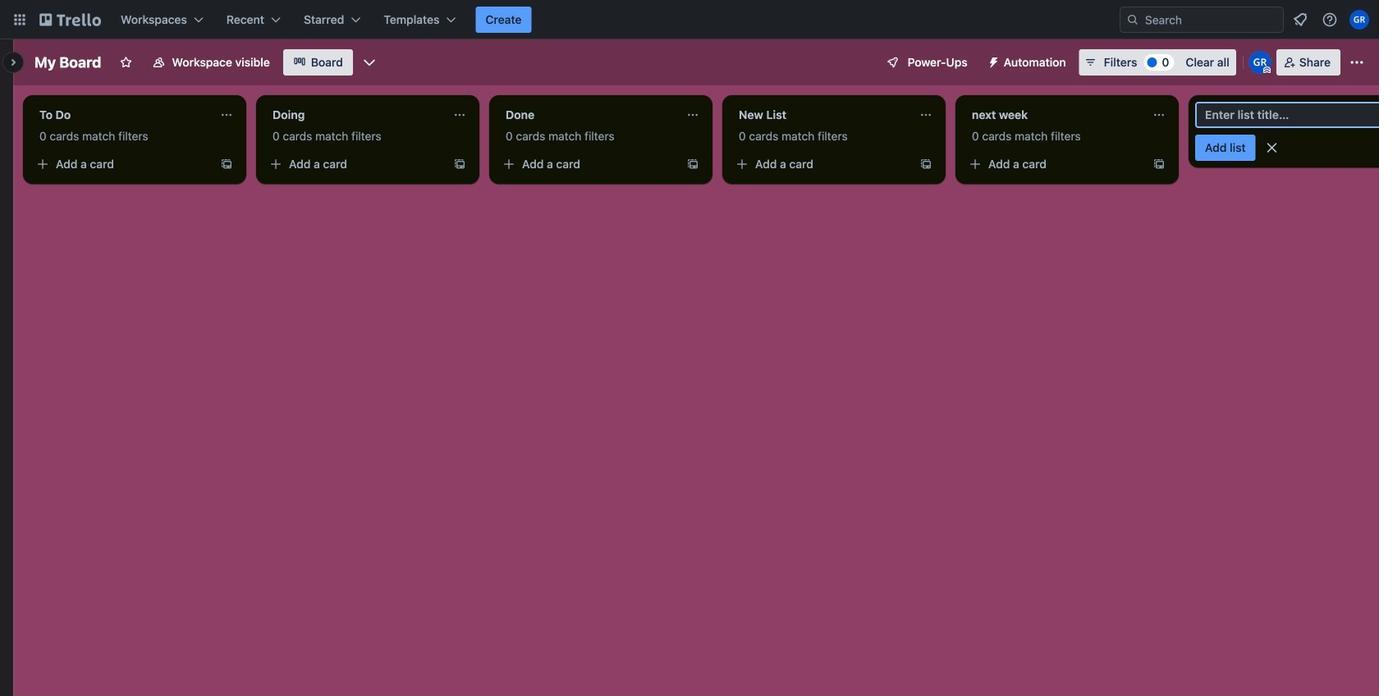 Task type: locate. For each thing, give the bounding box(es) containing it.
Enter list title… text field
[[1196, 102, 1380, 128]]

None text field
[[263, 102, 447, 128], [729, 102, 913, 128], [263, 102, 447, 128], [729, 102, 913, 128]]

Board name text field
[[26, 49, 110, 76]]

1 create from template… image from the left
[[220, 158, 233, 171]]

4 create from template… image from the left
[[920, 158, 933, 171]]

create from template… image
[[220, 158, 233, 171], [453, 158, 467, 171], [687, 158, 700, 171], [920, 158, 933, 171]]

customize views image
[[361, 54, 378, 71]]

sm image
[[981, 49, 1004, 72]]

cancel list editing image
[[1265, 140, 1281, 156]]

3 create from template… image from the left
[[687, 158, 700, 171]]

None text field
[[30, 102, 214, 128], [496, 102, 680, 128], [963, 102, 1147, 128], [30, 102, 214, 128], [496, 102, 680, 128], [963, 102, 1147, 128]]



Task type: vqa. For each thing, say whether or not it's contained in the screenshot.
show menu "icon"
yes



Task type: describe. For each thing, give the bounding box(es) containing it.
2 create from template… image from the left
[[453, 158, 467, 171]]

primary element
[[0, 0, 1380, 39]]

this member is an admin of this board. image
[[1264, 67, 1271, 74]]

greg robinson (gregrobinson96) image
[[1249, 51, 1272, 74]]

0 notifications image
[[1291, 10, 1311, 30]]

Search field
[[1140, 8, 1284, 31]]

create from template… image
[[1153, 158, 1166, 171]]

show menu image
[[1350, 54, 1366, 71]]

back to home image
[[39, 7, 101, 33]]

star or unstar board image
[[119, 56, 133, 69]]

search image
[[1127, 13, 1140, 26]]

greg robinson (gregrobinson96) image
[[1350, 10, 1370, 30]]

open information menu image
[[1322, 11, 1339, 28]]



